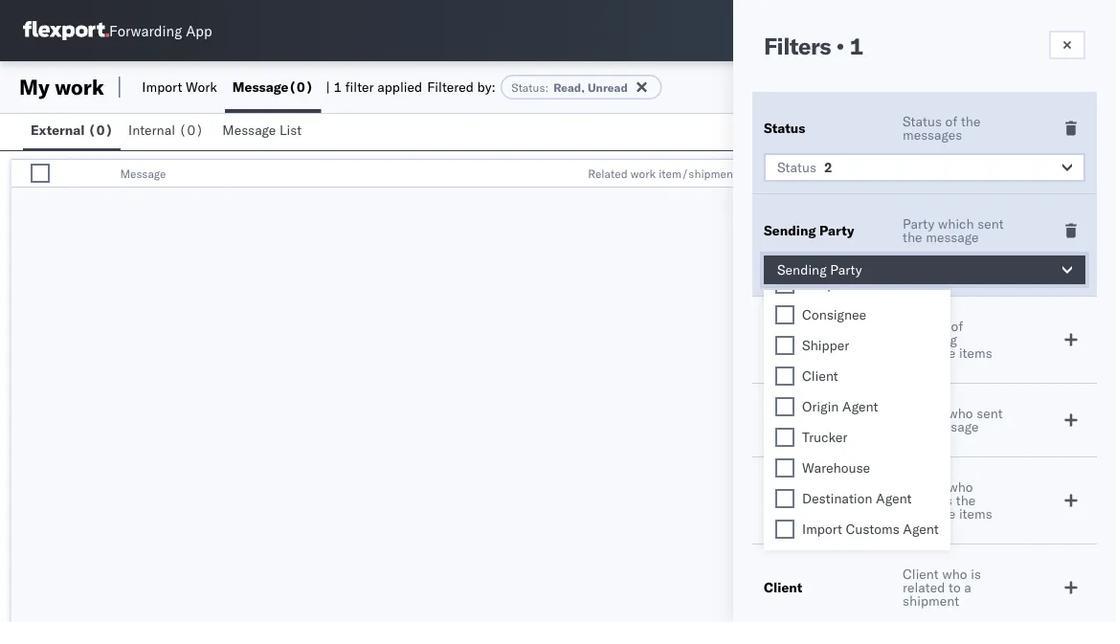 Task type: describe. For each thing, give the bounding box(es) containing it.
party inside "button"
[[830, 261, 862, 278]]

status : read, unread
[[511, 80, 628, 94]]

shipper
[[802, 337, 849, 354]]

import for import customs agent
[[802, 521, 842, 537]]

message (0)
[[232, 78, 313, 95]]

the for person who sent the message
[[903, 418, 922, 435]]

party which sent the message
[[903, 215, 1004, 246]]

message for (0)
[[232, 78, 288, 95]]

related work item/shipment
[[588, 166, 737, 180]]

client down recipient
[[764, 579, 802, 596]]

message for person who receives the message items
[[903, 505, 955, 522]]

related
[[903, 579, 945, 596]]

•
[[836, 32, 844, 60]]

import work
[[142, 78, 217, 95]]

sent for party which sent the message
[[978, 215, 1004, 232]]

shipment
[[903, 592, 959, 609]]

client who is related to a shipment
[[903, 566, 981, 609]]

work for my
[[55, 74, 104, 100]]

2 vertical spatial agent
[[903, 521, 939, 537]]

list
[[279, 122, 302, 138]]

external (0) button
[[23, 113, 121, 150]]

client up origin at the bottom right
[[802, 368, 838, 384]]

internal (0)
[[128, 122, 204, 138]]

flexport. image
[[23, 21, 109, 40]]

message list button
[[215, 113, 313, 150]]

is
[[971, 566, 981, 582]]

forwarding app
[[109, 22, 212, 40]]

(0) for message (0)
[[288, 78, 313, 95]]

the for party which sent the message
[[903, 229, 922, 246]]

messages
[[903, 126, 962, 143]]

reason for reason
[[764, 331, 811, 348]]

0 vertical spatial 1
[[849, 32, 863, 60]]

destination agent
[[802, 490, 912, 507]]

who for is
[[942, 566, 967, 582]]

import for import work
[[142, 78, 182, 95]]

status 2
[[777, 159, 832, 176]]

(0) for external (0)
[[88, 122, 113, 138]]

items inside person who receives the message items
[[959, 505, 992, 522]]

who for receives
[[948, 479, 973, 495]]

status of the messages
[[903, 113, 981, 143]]

person for person who sent the message
[[903, 405, 945, 422]]

message for list
[[222, 122, 276, 138]]

items inside reason of receiving message items
[[959, 345, 992, 361]]

sender
[[764, 412, 809, 428]]

to
[[949, 579, 961, 596]]

my
[[19, 74, 50, 100]]

resize handle column header for client
[[960, 160, 983, 189]]

read,
[[553, 80, 585, 94]]

of for receiving
[[951, 318, 963, 335]]

work for related
[[631, 166, 656, 180]]

internal (0) button
[[121, 113, 215, 150]]

resize handle column header for related work item/shipment
[[758, 160, 781, 189]]

party up flexport
[[819, 222, 854, 239]]

receives
[[903, 492, 952, 509]]

internal
[[128, 122, 175, 138]]

external
[[31, 122, 85, 138]]

filtered
[[427, 78, 474, 95]]

unread
[[588, 80, 628, 94]]

message list
[[222, 122, 302, 138]]

sent for person who sent the message
[[977, 405, 1003, 422]]

1 resize handle column header from the left
[[49, 160, 72, 189]]

2
[[824, 159, 832, 176]]

person for person who receives the message items
[[903, 479, 945, 495]]

flexport
[[802, 276, 852, 292]]

actions
[[993, 166, 1032, 180]]

forwarding app link
[[23, 21, 212, 40]]

origin agent
[[802, 398, 878, 415]]



Task type: locate. For each thing, give the bounding box(es) containing it.
consignee
[[802, 306, 866, 323]]

message right customs
[[903, 505, 955, 522]]

(0) for internal (0)
[[179, 122, 204, 138]]

1 horizontal spatial 1
[[849, 32, 863, 60]]

2 person from the top
[[903, 479, 945, 495]]

sending down status 2
[[764, 222, 816, 239]]

sending party inside "button"
[[777, 261, 862, 278]]

resize handle column header left related
[[555, 160, 578, 189]]

1 vertical spatial who
[[948, 479, 973, 495]]

by:
[[477, 78, 496, 95]]

message inside button
[[222, 122, 276, 138]]

party left which
[[903, 215, 935, 232]]

3 resize handle column header from the left
[[758, 160, 781, 189]]

1 right •
[[849, 32, 863, 60]]

0 horizontal spatial import
[[142, 78, 182, 95]]

applied
[[377, 78, 422, 95]]

agent up customs
[[876, 490, 912, 507]]

1 vertical spatial sending
[[777, 261, 827, 278]]

2 horizontal spatial (0)
[[288, 78, 313, 95]]

2 resize handle column header from the left
[[555, 160, 578, 189]]

forwarding
[[109, 22, 182, 40]]

of inside status of the messages
[[945, 113, 957, 130]]

0 horizontal spatial work
[[55, 74, 104, 100]]

party inside the party which sent the message
[[903, 215, 935, 232]]

of
[[945, 113, 957, 130], [951, 318, 963, 335]]

party
[[903, 215, 935, 232], [819, 222, 854, 239], [830, 261, 862, 278]]

resize handle column header
[[49, 160, 72, 189], [555, 160, 578, 189], [758, 160, 781, 189], [960, 160, 983, 189], [1082, 160, 1105, 189]]

which
[[938, 215, 974, 232]]

client inside client who is related to a shipment
[[903, 566, 939, 582]]

warehouse
[[802, 459, 870, 476]]

recipient
[[764, 492, 825, 509]]

resize handle column header right actions
[[1082, 160, 1105, 189]]

filters
[[764, 32, 831, 60]]

sent
[[978, 215, 1004, 232], [977, 405, 1003, 422]]

0 vertical spatial person
[[903, 405, 945, 422]]

who inside client who is related to a shipment
[[942, 566, 967, 582]]

1 person from the top
[[903, 405, 945, 422]]

resize handle column header for message
[[555, 160, 578, 189]]

sending party
[[764, 222, 854, 239], [777, 261, 862, 278]]

0 vertical spatial agent
[[842, 398, 878, 415]]

1 vertical spatial sent
[[977, 405, 1003, 422]]

message inside the party which sent the message
[[926, 229, 979, 246]]

1 vertical spatial message
[[222, 122, 276, 138]]

status for status
[[764, 120, 805, 136]]

client
[[790, 166, 821, 180], [802, 368, 838, 384], [903, 566, 939, 582], [764, 579, 802, 596]]

message
[[926, 229, 979, 246], [903, 345, 955, 361], [926, 418, 979, 435], [903, 505, 955, 522]]

None checkbox
[[31, 164, 50, 183], [775, 275, 794, 294], [775, 305, 794, 324], [775, 336, 794, 355], [775, 367, 794, 386], [775, 397, 794, 416], [775, 458, 794, 478], [775, 520, 794, 539], [31, 164, 50, 183], [775, 275, 794, 294], [775, 305, 794, 324], [775, 336, 794, 355], [775, 367, 794, 386], [775, 397, 794, 416], [775, 458, 794, 478], [775, 520, 794, 539]]

items
[[959, 345, 992, 361], [959, 505, 992, 522]]

external (0)
[[31, 122, 113, 138]]

the inside status of the messages
[[961, 113, 981, 130]]

2 items from the top
[[959, 505, 992, 522]]

(0) left |
[[288, 78, 313, 95]]

work right related
[[631, 166, 656, 180]]

1 horizontal spatial reason
[[903, 318, 948, 335]]

None checkbox
[[775, 428, 794, 447], [775, 489, 794, 508], [775, 428, 794, 447], [775, 489, 794, 508]]

work
[[186, 78, 217, 95]]

the
[[961, 113, 981, 130], [903, 229, 922, 246], [903, 418, 922, 435], [956, 492, 976, 509]]

items right 'receiving'
[[959, 345, 992, 361]]

related
[[588, 166, 628, 180]]

who
[[948, 405, 973, 422], [948, 479, 973, 495], [942, 566, 967, 582]]

the inside the party which sent the message
[[903, 229, 922, 246]]

destination
[[802, 490, 872, 507]]

4 resize handle column header from the left
[[960, 160, 983, 189]]

person who sent the message
[[903, 405, 1003, 435]]

sent right which
[[978, 215, 1004, 232]]

import inside button
[[142, 78, 182, 95]]

person down 'receiving'
[[903, 405, 945, 422]]

1 horizontal spatial (0)
[[179, 122, 204, 138]]

0 vertical spatial work
[[55, 74, 104, 100]]

agent
[[842, 398, 878, 415], [876, 490, 912, 507], [903, 521, 939, 537]]

(0) right internal
[[179, 122, 204, 138]]

reason of receiving message items
[[903, 318, 992, 361]]

os
[[1062, 23, 1080, 38]]

person who receives the message items
[[903, 479, 992, 522]]

os button
[[1049, 9, 1093, 53]]

message inside person who receives the message items
[[903, 505, 955, 522]]

2 vertical spatial message
[[120, 166, 166, 180]]

1
[[849, 32, 863, 60], [333, 78, 342, 95]]

1 vertical spatial of
[[951, 318, 963, 335]]

0 vertical spatial items
[[959, 345, 992, 361]]

message up the 'message list'
[[232, 78, 288, 95]]

agent down receives
[[903, 521, 939, 537]]

message for party which sent the message
[[926, 229, 979, 246]]

(0) inside 'button'
[[179, 122, 204, 138]]

message down internal
[[120, 166, 166, 180]]

1 vertical spatial work
[[631, 166, 656, 180]]

who inside person who sent the message
[[948, 405, 973, 422]]

person
[[903, 405, 945, 422], [903, 479, 945, 495]]

the inside person who receives the message items
[[956, 492, 976, 509]]

1 vertical spatial 1
[[333, 78, 342, 95]]

trucker
[[802, 429, 847, 446]]

a
[[964, 579, 971, 596]]

sending up consignee
[[777, 261, 827, 278]]

resize handle column header left actions
[[960, 160, 983, 189]]

1 items from the top
[[959, 345, 992, 361]]

message
[[232, 78, 288, 95], [222, 122, 276, 138], [120, 166, 166, 180]]

0 vertical spatial sending
[[764, 222, 816, 239]]

0 vertical spatial sending party
[[764, 222, 854, 239]]

sent inside the party which sent the message
[[978, 215, 1004, 232]]

import work button
[[134, 61, 225, 113]]

(0) right external
[[88, 122, 113, 138]]

message up person who receives the message items
[[926, 418, 979, 435]]

my work
[[19, 74, 104, 100]]

(0)
[[288, 78, 313, 95], [88, 122, 113, 138], [179, 122, 204, 138]]

import left work
[[142, 78, 182, 95]]

of inside reason of receiving message items
[[951, 318, 963, 335]]

1 vertical spatial agent
[[876, 490, 912, 507]]

message for person who sent the message
[[926, 418, 979, 435]]

who inside person who receives the message items
[[948, 479, 973, 495]]

1 horizontal spatial import
[[802, 521, 842, 537]]

0 horizontal spatial reason
[[764, 331, 811, 348]]

sending party button
[[764, 256, 1085, 284]]

filters • 1
[[764, 32, 863, 60]]

client up shipment at the right of page
[[903, 566, 939, 582]]

0 horizontal spatial 1
[[333, 78, 342, 95]]

message up person who sent the message
[[903, 345, 955, 361]]

item/shipment
[[659, 166, 737, 180]]

None text field
[[904, 16, 934, 45]]

origin
[[802, 398, 839, 415]]

1 vertical spatial import
[[802, 521, 842, 537]]

app
[[186, 22, 212, 40]]

status
[[511, 80, 545, 94], [903, 113, 942, 130], [764, 120, 805, 136], [777, 159, 816, 176]]

reason down sending party "button"
[[903, 318, 948, 335]]

customs
[[846, 521, 900, 537]]

0 vertical spatial message
[[232, 78, 288, 95]]

sent inside person who sent the message
[[977, 405, 1003, 422]]

sending party up consignee
[[777, 261, 862, 278]]

0 vertical spatial import
[[142, 78, 182, 95]]

status for status : read, unread
[[511, 80, 545, 94]]

of for the
[[945, 113, 957, 130]]

client left 2
[[790, 166, 821, 180]]

status for status 2
[[777, 159, 816, 176]]

0 vertical spatial sent
[[978, 215, 1004, 232]]

| 1 filter applied filtered by:
[[326, 78, 496, 95]]

message up sending party "button"
[[926, 229, 979, 246]]

who down person who sent the message
[[948, 479, 973, 495]]

reason
[[903, 318, 948, 335], [764, 331, 811, 348]]

reason for reason of receiving message items
[[903, 318, 948, 335]]

resize handle column header down external (0) button at the top left of page
[[49, 160, 72, 189]]

who down reason of receiving message items on the bottom right of page
[[948, 405, 973, 422]]

import down the destination
[[802, 521, 842, 537]]

who left is
[[942, 566, 967, 582]]

work
[[55, 74, 104, 100], [631, 166, 656, 180]]

|
[[326, 78, 330, 95]]

1 vertical spatial items
[[959, 505, 992, 522]]

items right receives
[[959, 505, 992, 522]]

resize handle column header for actions
[[1082, 160, 1105, 189]]

status for status of the messages
[[903, 113, 942, 130]]

the for person who receives the message items
[[956, 492, 976, 509]]

status inside status of the messages
[[903, 113, 942, 130]]

person inside person who receives the message items
[[903, 479, 945, 495]]

import
[[142, 78, 182, 95], [802, 521, 842, 537]]

0 horizontal spatial (0)
[[88, 122, 113, 138]]

0 vertical spatial of
[[945, 113, 957, 130]]

filter
[[345, 78, 374, 95]]

1 horizontal spatial work
[[631, 166, 656, 180]]

import customs agent
[[802, 521, 939, 537]]

:
[[545, 80, 549, 94]]

agent right origin at the bottom right
[[842, 398, 878, 415]]

sent down reason of receiving message items on the bottom right of page
[[977, 405, 1003, 422]]

1 vertical spatial person
[[903, 479, 945, 495]]

message inside person who sent the message
[[926, 418, 979, 435]]

reason inside reason of receiving message items
[[903, 318, 948, 335]]

sending
[[764, 222, 816, 239], [777, 261, 827, 278]]

(0) inside button
[[88, 122, 113, 138]]

message inside reason of receiving message items
[[903, 345, 955, 361]]

2 vertical spatial who
[[942, 566, 967, 582]]

1 right |
[[333, 78, 342, 95]]

who for sent
[[948, 405, 973, 422]]

5 resize handle column header from the left
[[1082, 160, 1105, 189]]

sending party up flexport
[[764, 222, 854, 239]]

receiving
[[903, 331, 957, 348]]

the inside person who sent the message
[[903, 418, 922, 435]]

1 vertical spatial sending party
[[777, 261, 862, 278]]

agent for destination agent
[[876, 490, 912, 507]]

agent for origin agent
[[842, 398, 878, 415]]

party up consignee
[[830, 261, 862, 278]]

message left 'list'
[[222, 122, 276, 138]]

reason down consignee
[[764, 331, 811, 348]]

resize handle column header left 2
[[758, 160, 781, 189]]

person up import customs agent
[[903, 479, 945, 495]]

work up external (0)
[[55, 74, 104, 100]]

0 vertical spatial who
[[948, 405, 973, 422]]

sending inside "button"
[[777, 261, 827, 278]]

person inside person who sent the message
[[903, 405, 945, 422]]



Task type: vqa. For each thing, say whether or not it's contained in the screenshot.
Items in the PERSON WHO RECEIVES THE MESSAGE ITEMS
yes



